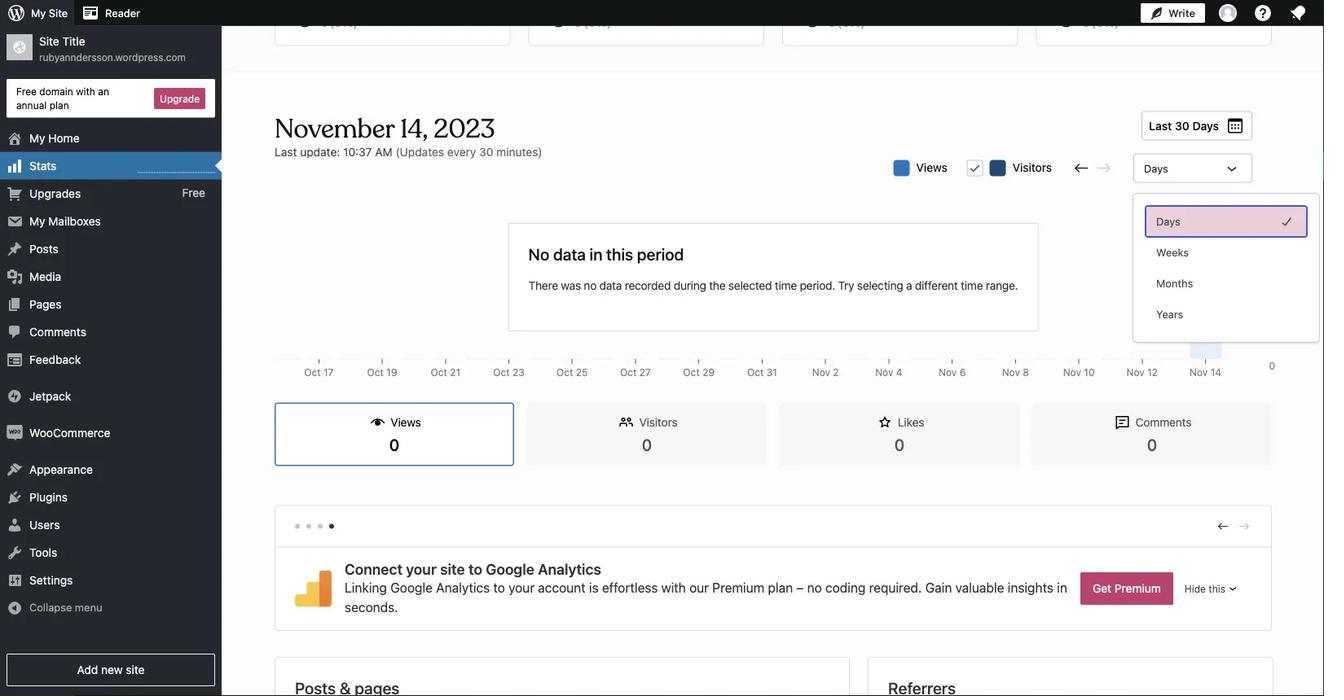 Task type: describe. For each thing, give the bounding box(es) containing it.
oct 21
[[431, 367, 461, 379]]

likes 0
[[895, 416, 924, 454]]

2 ( from the left
[[584, 15, 588, 29]]

settings link
[[0, 567, 222, 595]]

0 horizontal spatial data
[[553, 245, 586, 264]]

Years button
[[1147, 300, 1306, 329]]

woocommerce
[[29, 426, 110, 440]]

4
[[896, 367, 903, 379]]

1 vertical spatial to
[[493, 581, 505, 596]]

collapse menu link
[[0, 595, 222, 621]]

november 14, 2023 last update: 10:37 am (updates every 30 minutes)
[[275, 112, 542, 159]]

connect
[[345, 561, 403, 579]]

visitors 0
[[639, 416, 678, 454]]

visitors for visitors
[[1013, 161, 1052, 174]]

manage your notifications image
[[1289, 3, 1308, 23]]

recorded
[[625, 279, 671, 293]]

no data in this period
[[529, 245, 684, 264]]

3 0 ( 0 %) from the left
[[829, 15, 866, 29]]

Days button
[[1147, 207, 1306, 236]]

selecting
[[857, 279, 903, 293]]

november
[[275, 112, 394, 145]]

nov 10
[[1063, 367, 1095, 379]]

27
[[640, 367, 651, 379]]

new
[[101, 664, 123, 677]]

29
[[703, 367, 715, 379]]

0 inside comments 0
[[1147, 435, 1158, 454]]

views 0
[[389, 416, 421, 454]]

my site
[[31, 7, 68, 19]]

try
[[838, 279, 854, 293]]

selected
[[729, 279, 772, 293]]

10
[[1084, 367, 1095, 379]]

img image for woocommerce
[[7, 425, 23, 441]]

1 horizontal spatial your
[[509, 581, 535, 596]]

posts
[[29, 242, 58, 256]]

oct for oct 27
[[620, 367, 637, 379]]

site for new
[[126, 664, 145, 677]]

2 %) from the left
[[596, 15, 612, 29]]

nov 12
[[1127, 367, 1158, 379]]

is
[[589, 581, 599, 596]]

my profile image
[[1219, 4, 1237, 22]]

a
[[906, 279, 912, 293]]

effortless
[[602, 581, 658, 596]]

every
[[447, 145, 476, 159]]

oct 23
[[493, 367, 525, 379]]

4 ( from the left
[[1092, 15, 1096, 29]]

menu
[[75, 602, 102, 614]]

19
[[387, 367, 397, 379]]

oct 25
[[557, 367, 588, 379]]

2 for nov 2
[[833, 367, 839, 379]]

no
[[529, 245, 550, 264]]

0 inside views 0
[[389, 435, 400, 454]]

23
[[513, 367, 525, 379]]

title
[[62, 35, 85, 48]]

0 inside visitors 0
[[642, 435, 652, 454]]

in inside connect your site to google analytics linking google analytics to your account is effortless with our premium plan – no coding required. gain valuable insights in seconds.
[[1057, 581, 1068, 596]]

0 inside 100,000 2 0
[[1269, 361, 1276, 372]]

100,000 for 100,000 2 0
[[1238, 198, 1276, 209]]

1 0 ( 0 %) from the left
[[321, 15, 358, 29]]

oct for oct 29
[[683, 367, 700, 379]]

nov 6
[[939, 367, 966, 379]]

my for my site
[[31, 7, 46, 19]]

last inside november 14, 2023 last update: 10:37 am (updates every 30 minutes)
[[275, 145, 297, 159]]

12
[[1148, 367, 1158, 379]]

site title rubyanndersson.wordpress.com
[[39, 35, 186, 63]]

no inside connect your site to google analytics linking google analytics to your account is effortless with our premium plan – no coding required. gain valuable insights in seconds.
[[807, 581, 822, 596]]

jetpack link
[[0, 383, 222, 410]]

write
[[1169, 7, 1196, 19]]

comments for comments 0
[[1136, 416, 1192, 430]]

hide this button
[[1174, 574, 1252, 605]]

hide
[[1185, 584, 1206, 595]]

upgrade button
[[154, 88, 205, 109]]

reader
[[105, 7, 140, 19]]

nov 2
[[812, 367, 839, 379]]

days for days button
[[1157, 216, 1181, 228]]

upgrades
[[29, 187, 81, 200]]

with inside connect your site to google analytics linking google analytics to your account is effortless with our premium plan – no coding required. gain valuable insights in seconds.
[[661, 581, 686, 596]]

1 %) from the left
[[342, 15, 358, 29]]

10:37
[[343, 145, 372, 159]]

oct for oct 23
[[493, 367, 510, 379]]

days for days dropdown button
[[1144, 162, 1169, 174]]

last 30 days button
[[1142, 111, 1253, 141]]

premium inside button
[[1115, 582, 1161, 596]]

plugins link
[[0, 484, 222, 512]]

media
[[29, 270, 61, 283]]

visitors for visitors 0
[[639, 416, 678, 430]]

am
[[375, 145, 393, 159]]

months
[[1157, 278, 1193, 290]]

3 %) from the left
[[850, 15, 866, 29]]

oct 31
[[747, 367, 777, 379]]

update:
[[300, 145, 340, 159]]

2 0 ( 0 %) from the left
[[575, 15, 612, 29]]

minutes)
[[497, 145, 542, 159]]

domain
[[39, 86, 73, 97]]

next image
[[1237, 519, 1252, 534]]

my mailboxes link
[[0, 207, 222, 235]]

help image
[[1254, 3, 1273, 23]]

img image for jetpack
[[7, 388, 23, 405]]

site for your
[[440, 561, 465, 579]]

period
[[637, 245, 684, 264]]

years
[[1157, 308, 1184, 321]]

pager controls element
[[275, 506, 1271, 548]]

4 %) from the left
[[1104, 15, 1119, 29]]

8
[[1023, 367, 1029, 379]]

0 horizontal spatial your
[[406, 561, 437, 579]]

add new site
[[77, 664, 145, 677]]

my for my mailboxes
[[29, 214, 45, 228]]

nov for nov 4
[[876, 367, 894, 379]]

google
[[390, 581, 433, 596]]

14,
[[400, 112, 428, 145]]

rubyanndersson.wordpress.com
[[39, 52, 186, 63]]

connect your site to google analytics linking google analytics to your account is effortless with our premium plan – no coding required. gain valuable insights in seconds.
[[345, 561, 1068, 616]]

option group containing days
[[1147, 207, 1306, 329]]

annual plan
[[16, 99, 69, 111]]

during
[[674, 279, 706, 293]]

get
[[1093, 582, 1112, 596]]

oct 17
[[304, 367, 334, 379]]

with inside free domain with an annual plan
[[76, 86, 95, 97]]

users
[[29, 518, 60, 532]]

2 for 100,000 2 0
[[1270, 198, 1276, 209]]

0 horizontal spatial this
[[606, 245, 633, 264]]

oct 29
[[683, 367, 715, 379]]

appearance link
[[0, 456, 222, 484]]

tools link
[[0, 539, 222, 567]]

there was no data recorded during the selected time period. try selecting a different time range.
[[529, 279, 1018, 293]]

home
[[48, 131, 80, 145]]

last 30 days
[[1149, 119, 1219, 132]]

plan
[[768, 581, 793, 596]]



Task type: vqa. For each thing, say whether or not it's contained in the screenshot.
"Mode_Comment" icon at the bottom of the page
no



Task type: locate. For each thing, give the bounding box(es) containing it.
days inside dropdown button
[[1144, 162, 1169, 174]]

2 img image from the top
[[7, 425, 23, 441]]

nov for nov 10
[[1063, 367, 1082, 379]]

img image
[[7, 388, 23, 405], [7, 425, 23, 441]]

oct for oct 17
[[304, 367, 321, 379]]

2023
[[434, 112, 495, 145]]

0 vertical spatial 2
[[1270, 198, 1276, 209]]

0 vertical spatial site
[[49, 7, 68, 19]]

free inside free domain with an annual plan
[[16, 86, 37, 97]]

to right analytics
[[493, 581, 505, 596]]

to
[[469, 561, 482, 579], [493, 581, 505, 596]]

img image inside woocommerce link
[[7, 425, 23, 441]]

days inside button
[[1193, 119, 1219, 132]]

no right was
[[584, 279, 597, 293]]

0 horizontal spatial comments
[[29, 325, 86, 339]]

data right no
[[553, 245, 586, 264]]

oct left the 23
[[493, 367, 510, 379]]

nov right 31
[[812, 367, 831, 379]]

free
[[16, 86, 37, 97], [182, 187, 205, 200]]

1 100,000 from the top
[[1238, 198, 1276, 209]]

0 vertical spatial no
[[584, 279, 597, 293]]

1 vertical spatial 2
[[833, 367, 839, 379]]

100,000 right '14'
[[1238, 367, 1276, 379]]

1 horizontal spatial in
[[1057, 581, 1068, 596]]

comments up feedback at bottom left
[[29, 325, 86, 339]]

heading
[[295, 678, 400, 697], [888, 678, 956, 697]]

2 heading from the left
[[888, 678, 956, 697]]

appearance
[[29, 463, 93, 476]]

free up "annual plan"
[[16, 86, 37, 97]]

0 horizontal spatial site
[[126, 664, 145, 677]]

8 oct from the left
[[747, 367, 764, 379]]

oct for oct 31
[[747, 367, 764, 379]]

get premium
[[1093, 582, 1161, 596]]

free domain with an annual plan
[[16, 86, 109, 111]]

1 horizontal spatial free
[[182, 187, 205, 200]]

posts link
[[0, 235, 222, 263]]

0 vertical spatial in
[[590, 245, 603, 264]]

time
[[775, 279, 797, 293], [961, 279, 983, 293]]

views for views 0
[[391, 416, 421, 430]]

1 vertical spatial with
[[661, 581, 686, 596]]

1 horizontal spatial 2
[[1270, 198, 1276, 209]]

your down google analytics
[[509, 581, 535, 596]]

woocommerce link
[[0, 419, 222, 447]]

1 horizontal spatial premium
[[1115, 582, 1161, 596]]

0 vertical spatial last
[[1149, 119, 1172, 132]]

this right the hide
[[1209, 584, 1226, 595]]

last left update:
[[275, 145, 297, 159]]

7 nov from the left
[[1190, 367, 1208, 379]]

this inside button
[[1209, 584, 1226, 595]]

4 nov from the left
[[1002, 367, 1020, 379]]

30 inside button
[[1175, 119, 1190, 132]]

25
[[576, 367, 588, 379]]

1 vertical spatial in
[[1057, 581, 1068, 596]]

add
[[77, 664, 98, 677]]

2 left nov 4
[[833, 367, 839, 379]]

1 vertical spatial last
[[275, 145, 297, 159]]

1 vertical spatial data
[[600, 279, 622, 293]]

0 vertical spatial site
[[440, 561, 465, 579]]

days up days dropdown button
[[1193, 119, 1219, 132]]

2
[[1270, 198, 1276, 209], [833, 367, 839, 379]]

days down last 30 days
[[1144, 162, 1169, 174]]

1 nov from the left
[[812, 367, 831, 379]]

1 img image from the top
[[7, 388, 23, 405]]

1 horizontal spatial 30
[[1175, 119, 1190, 132]]

0 vertical spatial 30
[[1175, 119, 1190, 132]]

analytics
[[436, 581, 490, 596]]

my left 'reader' link
[[31, 7, 46, 19]]

0 horizontal spatial 2
[[833, 367, 839, 379]]

0 vertical spatial img image
[[7, 388, 23, 405]]

pages link
[[0, 291, 222, 318]]

0 horizontal spatial in
[[590, 245, 603, 264]]

img image left jetpack
[[7, 388, 23, 405]]

collapse menu
[[29, 602, 102, 614]]

google analytics
[[486, 561, 601, 579]]

oct for oct 21
[[431, 367, 447, 379]]

premium right our
[[712, 581, 765, 596]]

1 horizontal spatial views
[[917, 161, 948, 174]]

oct left "21"
[[431, 367, 447, 379]]

option group
[[1147, 207, 1306, 329]]

insights
[[1008, 581, 1054, 596]]

seconds.
[[345, 600, 398, 616]]

valuable
[[956, 581, 1004, 596]]

1 vertical spatial img image
[[7, 425, 23, 441]]

2 time from the left
[[961, 279, 983, 293]]

free for free domain with an annual plan
[[16, 86, 37, 97]]

weeks
[[1157, 247, 1189, 259]]

oct for oct 25
[[557, 367, 573, 379]]

my for my home
[[29, 131, 45, 145]]

1 ( from the left
[[330, 15, 335, 29]]

0 vertical spatial visitors
[[1013, 161, 1052, 174]]

nov for nov 6
[[939, 367, 957, 379]]

1 oct from the left
[[304, 367, 321, 379]]

img image inside "jetpack" link
[[7, 388, 23, 405]]

data down no data in this period
[[600, 279, 622, 293]]

nov left 10
[[1063, 367, 1082, 379]]

my inside my site link
[[31, 7, 46, 19]]

visitors
[[1013, 161, 1052, 174], [639, 416, 678, 430]]

my inside my home link
[[29, 131, 45, 145]]

comments link
[[0, 318, 222, 346]]

tools
[[29, 546, 57, 560]]

1 horizontal spatial data
[[600, 279, 622, 293]]

3 ( from the left
[[838, 15, 842, 29]]

2 vertical spatial my
[[29, 214, 45, 228]]

oct left the "25"
[[557, 367, 573, 379]]

nov for nov 14
[[1190, 367, 1208, 379]]

previous image
[[1216, 519, 1231, 534]]

my home link
[[0, 124, 222, 152]]

site right new
[[126, 664, 145, 677]]

with
[[76, 86, 95, 97], [661, 581, 686, 596]]

0 horizontal spatial last
[[275, 145, 297, 159]]

no
[[584, 279, 597, 293], [807, 581, 822, 596]]

0 vertical spatial my
[[31, 7, 46, 19]]

feedback
[[29, 353, 81, 366]]

3 nov from the left
[[939, 367, 957, 379]]

0 vertical spatial this
[[606, 245, 633, 264]]

1 vertical spatial my
[[29, 131, 45, 145]]

required.
[[869, 581, 922, 596]]

nov left 4
[[876, 367, 894, 379]]

0 horizontal spatial premium
[[712, 581, 765, 596]]

jetpack
[[29, 390, 71, 403]]

last inside 'last 30 days' button
[[1149, 119, 1172, 132]]

0 vertical spatial views
[[917, 161, 948, 174]]

last up days dropdown button
[[1149, 119, 1172, 132]]

0 horizontal spatial with
[[76, 86, 95, 97]]

oct left 29
[[683, 367, 700, 379]]

site up 'title'
[[49, 7, 68, 19]]

0 vertical spatial to
[[469, 561, 482, 579]]

premium
[[712, 581, 765, 596], [1115, 582, 1161, 596]]

img image left woocommerce
[[7, 425, 23, 441]]

free for free
[[182, 187, 205, 200]]

0 ( 0 %)
[[321, 15, 358, 29], [575, 15, 612, 29], [829, 15, 866, 29], [1083, 15, 1119, 29]]

reader link
[[74, 0, 147, 26]]

0 horizontal spatial 30
[[479, 145, 493, 159]]

premium inside connect your site to google analytics linking google analytics to your account is effortless with our premium plan – no coding required. gain valuable insights in seconds.
[[712, 581, 765, 596]]

2 inside 100,000 2 0
[[1270, 198, 1276, 209]]

1 vertical spatial views
[[391, 416, 421, 430]]

in
[[590, 245, 603, 264], [1057, 581, 1068, 596]]

nov left 8 at the right of page
[[1002, 367, 1020, 379]]

0 horizontal spatial views
[[391, 416, 421, 430]]

oct left 31
[[747, 367, 764, 379]]

100,000 2 0
[[1238, 198, 1276, 372]]

1 horizontal spatial visitors
[[1013, 161, 1052, 174]]

views inside views 0
[[391, 416, 421, 430]]

comments 0
[[1136, 416, 1192, 454]]

6
[[960, 367, 966, 379]]

0 vertical spatial 100,000
[[1238, 198, 1276, 209]]

comments inside comments link
[[29, 325, 86, 339]]

0 horizontal spatial free
[[16, 86, 37, 97]]

2 up weeks button
[[1270, 198, 1276, 209]]

plugins
[[29, 491, 68, 504]]

oct left 19
[[367, 367, 384, 379]]

in right insights
[[1057, 581, 1068, 596]]

oct left 17
[[304, 367, 321, 379]]

0
[[321, 15, 328, 29], [335, 15, 342, 29], [575, 15, 582, 29], [588, 15, 596, 29], [829, 15, 836, 29], [842, 15, 850, 29], [1083, 15, 1090, 29], [1096, 15, 1104, 29], [1269, 361, 1276, 372], [389, 435, 400, 454], [642, 435, 652, 454], [895, 435, 905, 454], [1147, 435, 1158, 454]]

no right –
[[807, 581, 822, 596]]

my site link
[[0, 0, 74, 26]]

your up google
[[406, 561, 437, 579]]

stats
[[29, 159, 56, 172]]

4 0 ( 0 %) from the left
[[1083, 15, 1119, 29]]

100,000 up weeks button
[[1238, 198, 1276, 209]]

time left period.
[[775, 279, 797, 293]]

days
[[1193, 119, 1219, 132], [1144, 162, 1169, 174], [1157, 216, 1181, 228]]

0 vertical spatial comments
[[29, 325, 86, 339]]

4 oct from the left
[[493, 367, 510, 379]]

days up weeks
[[1157, 216, 1181, 228]]

time left range. at right
[[961, 279, 983, 293]]

2 100,000 from the top
[[1238, 367, 1276, 379]]

2 oct from the left
[[367, 367, 384, 379]]

highest hourly views 0 image
[[138, 163, 215, 173]]

nov
[[812, 367, 831, 379], [876, 367, 894, 379], [939, 367, 957, 379], [1002, 367, 1020, 379], [1063, 367, 1082, 379], [1127, 367, 1145, 379], [1190, 367, 1208, 379]]

this
[[606, 245, 633, 264], [1209, 584, 1226, 595]]

0 vertical spatial data
[[553, 245, 586, 264]]

14
[[1211, 367, 1222, 379]]

account
[[538, 581, 586, 596]]

1 time from the left
[[775, 279, 797, 293]]

nov for nov 8
[[1002, 367, 1020, 379]]

with left an
[[76, 86, 95, 97]]

1 horizontal spatial no
[[807, 581, 822, 596]]

30
[[1175, 119, 1190, 132], [479, 145, 493, 159]]

collapse
[[29, 602, 72, 614]]

my up posts at top left
[[29, 214, 45, 228]]

0 horizontal spatial to
[[469, 561, 482, 579]]

1 vertical spatial visitors
[[639, 416, 678, 430]]

1 vertical spatial site
[[126, 664, 145, 677]]

0 vertical spatial with
[[76, 86, 95, 97]]

nov left '6'
[[939, 367, 957, 379]]

my inside my mailboxes link
[[29, 214, 45, 228]]

1 vertical spatial your
[[509, 581, 535, 596]]

pages
[[29, 298, 61, 311]]

1 vertical spatial days
[[1144, 162, 1169, 174]]

100,000 for 100,000
[[1238, 367, 1276, 379]]

1 horizontal spatial heading
[[888, 678, 956, 697]]

nov for nov 12
[[1127, 367, 1145, 379]]

0 vertical spatial days
[[1193, 119, 1219, 132]]

1 vertical spatial this
[[1209, 584, 1226, 595]]

premium right get
[[1115, 582, 1161, 596]]

Months button
[[1147, 269, 1306, 298]]

users link
[[0, 512, 222, 539]]

30 right every
[[479, 145, 493, 159]]

comments down 12
[[1136, 416, 1192, 430]]

write link
[[1141, 0, 1205, 26]]

oct 27
[[620, 367, 651, 379]]

mailboxes
[[48, 214, 101, 228]]

nov left 12
[[1127, 367, 1145, 379]]

gain
[[926, 581, 952, 596]]

1 horizontal spatial last
[[1149, 119, 1172, 132]]

1 horizontal spatial to
[[493, 581, 505, 596]]

2 nov from the left
[[876, 367, 894, 379]]

1 horizontal spatial this
[[1209, 584, 1226, 595]]

6 nov from the left
[[1127, 367, 1145, 379]]

6 oct from the left
[[620, 367, 637, 379]]

0 vertical spatial your
[[406, 561, 437, 579]]

site
[[49, 7, 68, 19], [39, 35, 59, 48]]

site inside site title rubyanndersson.wordpress.com
[[39, 35, 59, 48]]

site up analytics
[[440, 561, 465, 579]]

upgrade
[[160, 93, 200, 104]]

comments for comments
[[29, 325, 86, 339]]

oct left '27'
[[620, 367, 637, 379]]

in right no
[[590, 245, 603, 264]]

0 horizontal spatial visitors
[[639, 416, 678, 430]]

days inside button
[[1157, 216, 1181, 228]]

1 vertical spatial 100,000
[[1238, 367, 1276, 379]]

site left 'title'
[[39, 35, 59, 48]]

nov left '14'
[[1190, 367, 1208, 379]]

31
[[767, 367, 777, 379]]

0 horizontal spatial time
[[775, 279, 797, 293]]

1 vertical spatial site
[[39, 35, 59, 48]]

1 horizontal spatial with
[[661, 581, 686, 596]]

settings
[[29, 574, 73, 587]]

different
[[915, 279, 958, 293]]

my left home in the top of the page
[[29, 131, 45, 145]]

3 oct from the left
[[431, 367, 447, 379]]

oct 19
[[367, 367, 397, 379]]

0 vertical spatial free
[[16, 86, 37, 97]]

nov 14
[[1190, 367, 1222, 379]]

(
[[330, 15, 335, 29], [584, 15, 588, 29], [838, 15, 842, 29], [1092, 15, 1096, 29]]

5 nov from the left
[[1063, 367, 1082, 379]]

1 vertical spatial comments
[[1136, 416, 1192, 430]]

0 inside likes 0
[[895, 435, 905, 454]]

with left our
[[661, 581, 686, 596]]

views for views
[[917, 161, 948, 174]]

1 vertical spatial no
[[807, 581, 822, 596]]

1 horizontal spatial time
[[961, 279, 983, 293]]

get premium button
[[1081, 573, 1174, 606]]

oct for oct 19
[[367, 367, 384, 379]]

21
[[450, 367, 461, 379]]

nov for nov 2
[[812, 367, 831, 379]]

None checkbox
[[967, 160, 984, 176]]

your
[[406, 561, 437, 579], [509, 581, 535, 596]]

1 horizontal spatial comments
[[1136, 416, 1192, 430]]

1 horizontal spatial site
[[440, 561, 465, 579]]

7 oct from the left
[[683, 367, 700, 379]]

1 vertical spatial 30
[[479, 145, 493, 159]]

30 up days dropdown button
[[1175, 119, 1190, 132]]

this left period
[[606, 245, 633, 264]]

5 oct from the left
[[557, 367, 573, 379]]

to up analytics
[[469, 561, 482, 579]]

30 inside november 14, 2023 last update: 10:37 am (updates every 30 minutes)
[[479, 145, 493, 159]]

there
[[529, 279, 558, 293]]

days button
[[1134, 154, 1253, 183]]

1 vertical spatial free
[[182, 187, 205, 200]]

2 vertical spatial days
[[1157, 216, 1181, 228]]

site inside connect your site to google analytics linking google analytics to your account is effortless with our premium plan – no coding required. gain valuable insights in seconds.
[[440, 561, 465, 579]]

free down highest hourly views 0 image
[[182, 187, 205, 200]]

coding
[[826, 581, 866, 596]]

likes
[[898, 416, 924, 430]]

1 heading from the left
[[295, 678, 400, 697]]

Weeks button
[[1147, 238, 1306, 267]]

17
[[324, 367, 334, 379]]

the
[[709, 279, 726, 293]]

nov 8
[[1002, 367, 1029, 379]]

0 horizontal spatial no
[[584, 279, 597, 293]]

0 horizontal spatial heading
[[295, 678, 400, 697]]



